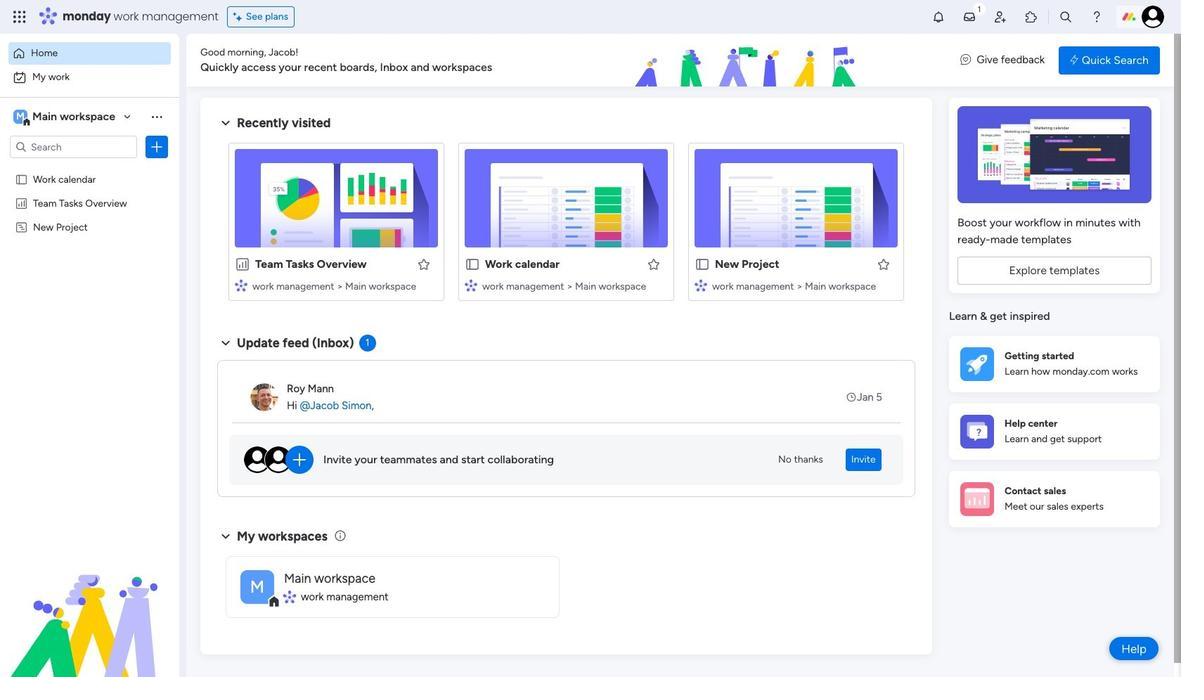 Task type: describe. For each thing, give the bounding box(es) containing it.
v2 bolt switch image
[[1070, 52, 1079, 68]]

1 vertical spatial lottie animation element
[[0, 535, 179, 677]]

update feed image
[[963, 10, 977, 24]]

quick search results list box
[[217, 131, 916, 318]]

public board image
[[695, 257, 710, 272]]

1 element
[[359, 335, 376, 352]]

close recently visited image
[[217, 115, 234, 131]]

public dashboard image
[[235, 257, 250, 272]]

templates image image
[[962, 106, 1148, 203]]

v2 user feedback image
[[961, 52, 971, 68]]

add to favorites image for public board icon
[[877, 257, 891, 271]]

workspace options image
[[150, 110, 164, 124]]

help image
[[1090, 10, 1104, 24]]

options image
[[150, 140, 164, 154]]

add to favorites image for public dashboard image
[[417, 257, 431, 271]]

contact sales element
[[949, 471, 1160, 527]]

1 horizontal spatial public board image
[[465, 257, 480, 272]]

help center element
[[949, 403, 1160, 460]]

close update feed (inbox) image
[[217, 335, 234, 352]]

invite members image
[[994, 10, 1008, 24]]

workspace selection element
[[13, 108, 117, 127]]

see plans image
[[233, 9, 246, 25]]

1 vertical spatial option
[[8, 66, 171, 89]]



Task type: vqa. For each thing, say whether or not it's contained in the screenshot.
1st Menu image
no



Task type: locate. For each thing, give the bounding box(es) containing it.
search everything image
[[1059, 10, 1073, 24]]

select product image
[[13, 10, 27, 24]]

close my workspaces image
[[217, 528, 234, 545]]

0 vertical spatial option
[[8, 42, 171, 65]]

lottie animation image for lottie animation "element" to the right
[[551, 34, 947, 87]]

1 vertical spatial public board image
[[465, 257, 480, 272]]

1 horizontal spatial lottie animation element
[[551, 34, 947, 87]]

jacob simon image
[[1142, 6, 1164, 28]]

0 horizontal spatial add to favorites image
[[417, 257, 431, 271]]

workspace image
[[240, 570, 274, 604]]

1 horizontal spatial add to favorites image
[[877, 257, 891, 271]]

roy mann image
[[250, 383, 278, 411]]

workspace image
[[13, 109, 27, 124]]

0 vertical spatial lottie animation element
[[551, 34, 947, 87]]

lottie animation image for lottie animation "element" to the bottom
[[0, 535, 179, 677]]

public board image
[[15, 172, 28, 186], [465, 257, 480, 272]]

1 image
[[973, 1, 986, 17]]

0 vertical spatial public board image
[[15, 172, 28, 186]]

lottie animation image
[[551, 34, 947, 87], [0, 535, 179, 677]]

option
[[8, 42, 171, 65], [8, 66, 171, 89], [0, 166, 179, 169]]

list box
[[0, 164, 179, 429]]

1 vertical spatial lottie animation image
[[0, 535, 179, 677]]

Search in workspace field
[[30, 139, 117, 155]]

2 add to favorites image from the left
[[877, 257, 891, 271]]

1 add to favorites image from the left
[[417, 257, 431, 271]]

public dashboard image
[[15, 196, 28, 210]]

monday marketplace image
[[1025, 10, 1039, 24]]

0 horizontal spatial lottie animation element
[[0, 535, 179, 677]]

lottie animation element
[[551, 34, 947, 87], [0, 535, 179, 677]]

add to favorites image
[[647, 257, 661, 271]]

0 horizontal spatial public board image
[[15, 172, 28, 186]]

getting started element
[[949, 336, 1160, 392]]

0 horizontal spatial lottie animation image
[[0, 535, 179, 677]]

notifications image
[[932, 10, 946, 24]]

add to favorites image
[[417, 257, 431, 271], [877, 257, 891, 271]]

2 vertical spatial option
[[0, 166, 179, 169]]

1 horizontal spatial lottie animation image
[[551, 34, 947, 87]]

0 vertical spatial lottie animation image
[[551, 34, 947, 87]]



